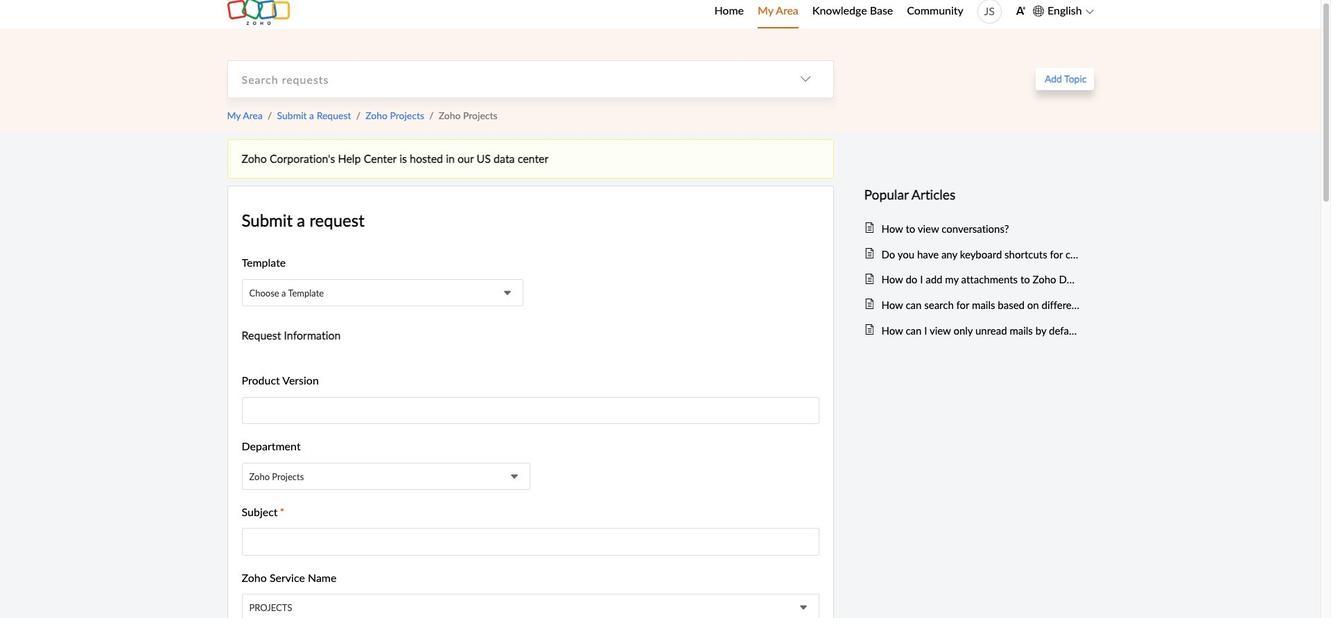 Task type: locate. For each thing, give the bounding box(es) containing it.
choose category image
[[800, 74, 811, 85]]

heading
[[864, 184, 1080, 206]]

user preference image
[[1016, 6, 1026, 16]]



Task type: describe. For each thing, give the bounding box(es) containing it.
choose category element
[[778, 61, 833, 98]]

user preference element
[[1016, 1, 1026, 22]]

Search requests  field
[[228, 61, 778, 98]]

choose languages element
[[1033, 2, 1094, 20]]



